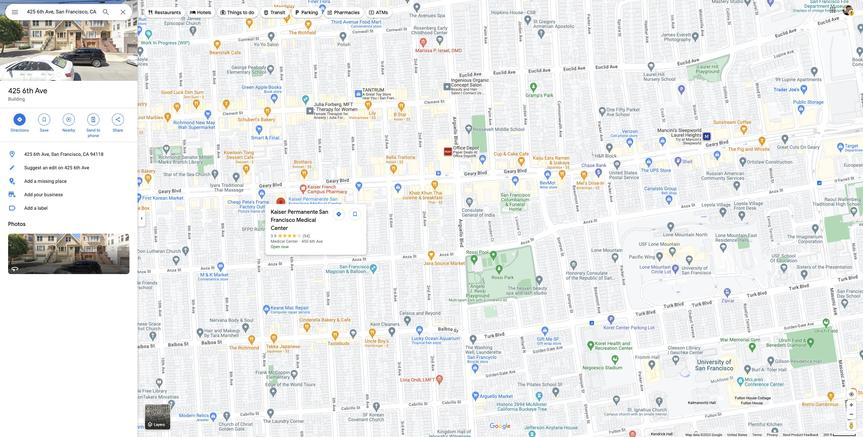 Task type: locate. For each thing, give the bounding box(es) containing it.
6th
[[22, 86, 33, 96], [33, 152, 40, 157], [74, 165, 80, 171], [310, 240, 315, 244]]

2 a from the top
[[34, 206, 36, 211]]

6th inside medical center · 450 6th ave open now
[[310, 240, 315, 244]]

0 vertical spatial center
[[271, 225, 288, 232]]

terms button
[[753, 434, 762, 438]]

425 inside the 425 6th ave building
[[8, 86, 21, 96]]

6th right 450 at the bottom left
[[310, 240, 315, 244]]

ave right 450 at the bottom left
[[316, 240, 323, 244]]

1 horizontal spatial ave
[[82, 165, 89, 171]]

1 vertical spatial 425
[[24, 152, 32, 157]]

medical inside the 'kaiser permanente san francisco medical center'
[[297, 217, 316, 224]]

1 vertical spatial san
[[319, 209, 329, 216]]

1 a from the top
[[34, 179, 36, 184]]

add left label
[[24, 206, 33, 211]]

privacy button
[[768, 434, 778, 438]]

200 ft button
[[824, 434, 857, 438]]

425 right on
[[64, 165, 72, 171]]

1 vertical spatial ave
[[82, 165, 89, 171]]


[[90, 116, 96, 123]]

send left product at the right
[[784, 434, 791, 438]]

footer
[[686, 434, 824, 438]]

send up phone
[[87, 128, 96, 133]]

0 horizontal spatial san
[[51, 152, 59, 157]]

 pharmacies
[[327, 9, 360, 16]]

francisco,
[[60, 152, 82, 157]]

add inside add your business link
[[24, 192, 33, 198]]

medical down permanente
[[297, 217, 316, 224]]

medical
[[297, 217, 316, 224], [271, 240, 285, 244]]

0 horizontal spatial ave
[[35, 86, 47, 96]]

save
[[40, 128, 49, 133]]

add left "your"
[[24, 192, 33, 198]]

a
[[34, 179, 36, 184], [34, 206, 36, 211]]

ave inside suggest an edit on 425 6th ave button
[[82, 165, 89, 171]]

1 horizontal spatial to
[[243, 9, 248, 16]]

425 up building
[[8, 86, 21, 96]]

0 vertical spatial to
[[243, 9, 248, 16]]

label
[[38, 206, 48, 211]]

1 vertical spatial medical
[[271, 240, 285, 244]]

francisco
[[271, 217, 295, 224]]

425 up suggest
[[24, 152, 32, 157]]

add
[[24, 179, 33, 184], [24, 192, 33, 198], [24, 206, 33, 211]]

center inside medical center · 450 6th ave open now
[[286, 240, 298, 244]]


[[11, 7, 19, 17]]

0 vertical spatial ave
[[35, 86, 47, 96]]

1 horizontal spatial 425
[[24, 152, 32, 157]]

425 6th ave, san francisco, ca 94118 button
[[0, 148, 138, 161]]

0 horizontal spatial 425
[[8, 86, 21, 96]]

425
[[8, 86, 21, 96], [24, 152, 32, 157], [64, 165, 72, 171]]

center
[[271, 225, 288, 232], [286, 240, 298, 244]]

ave,
[[41, 152, 50, 157]]

ave down ca
[[82, 165, 89, 171]]

add inside add a missing place button
[[24, 179, 33, 184]]

add your business
[[24, 192, 63, 198]]

center inside the 'kaiser permanente san francisco medical center'
[[271, 225, 288, 232]]

send
[[87, 128, 96, 133], [784, 434, 791, 438]]


[[41, 116, 47, 123]]

2 vertical spatial add
[[24, 206, 33, 211]]

san inside the 'kaiser permanente san francisco medical center'
[[319, 209, 329, 216]]

0 vertical spatial 425
[[8, 86, 21, 96]]


[[147, 9, 154, 16]]

medical center · 450 6th ave open now
[[271, 240, 323, 250]]

425 6th ave, san francisco, ca 94118
[[24, 152, 104, 157]]

1 vertical spatial a
[[34, 206, 36, 211]]

center down francisco
[[271, 225, 288, 232]]

to left the 'do'
[[243, 9, 248, 16]]

add your business link
[[0, 188, 138, 202]]

layers
[[154, 424, 165, 428]]

san left directions icon
[[319, 209, 329, 216]]

a inside add a missing place button
[[34, 179, 36, 184]]

to inside " things to do"
[[243, 9, 248, 16]]

450
[[302, 240, 309, 244]]

2 add from the top
[[24, 192, 33, 198]]

hotels
[[197, 9, 211, 16]]

send inside button
[[784, 434, 791, 438]]

now
[[281, 245, 289, 250]]

None field
[[27, 8, 96, 16]]

ave up 
[[35, 86, 47, 96]]

 restaurants
[[147, 9, 181, 16]]

1 vertical spatial to
[[97, 128, 100, 133]]

6th inside the 425 6th ave building
[[22, 86, 33, 96]]

a left missing
[[34, 179, 36, 184]]

0 vertical spatial add
[[24, 179, 33, 184]]

ft
[[831, 434, 833, 438]]

phone
[[88, 134, 99, 138]]

2 horizontal spatial 425
[[64, 165, 72, 171]]

privacy
[[768, 434, 778, 438]]

share
[[113, 128, 123, 133]]

2 horizontal spatial ave
[[316, 240, 323, 244]]

1 horizontal spatial san
[[319, 209, 329, 216]]

6th up building
[[22, 86, 33, 96]]

to
[[243, 9, 248, 16], [97, 128, 100, 133]]

show your location image
[[849, 392, 855, 398]]

2 vertical spatial ave
[[316, 240, 323, 244]]

a inside add a label button
[[34, 206, 36, 211]]

add inside add a label button
[[24, 206, 33, 211]]

medical up open
[[271, 240, 285, 244]]

1 add from the top
[[24, 179, 33, 184]]

3 add from the top
[[24, 206, 33, 211]]

ave
[[35, 86, 47, 96], [82, 165, 89, 171], [316, 240, 323, 244]]

send inside send to phone
[[87, 128, 96, 133]]

directions
[[11, 128, 29, 133]]

add a label button
[[0, 202, 138, 215]]

footer inside google maps element
[[686, 434, 824, 438]]

san right ave,
[[51, 152, 59, 157]]

san
[[51, 152, 59, 157], [319, 209, 329, 216]]

send for send to phone
[[87, 128, 96, 133]]

1 horizontal spatial send
[[784, 434, 791, 438]]

ca
[[83, 152, 89, 157]]

a for label
[[34, 206, 36, 211]]

show street view coverage image
[[847, 421, 857, 431]]

collapse side panel image
[[138, 215, 145, 223]]

0 vertical spatial medical
[[297, 217, 316, 224]]

nearby
[[62, 128, 75, 133]]

0 horizontal spatial to
[[97, 128, 100, 133]]

1 vertical spatial center
[[286, 240, 298, 244]]

1 horizontal spatial medical
[[297, 217, 316, 224]]

to up phone
[[97, 128, 100, 133]]

0 vertical spatial a
[[34, 179, 36, 184]]

1 vertical spatial send
[[784, 434, 791, 438]]

footer containing map data ©2023 google
[[686, 434, 824, 438]]

1 vertical spatial add
[[24, 192, 33, 198]]


[[66, 116, 72, 123]]

0 horizontal spatial medical
[[271, 240, 285, 244]]

a left label
[[34, 206, 36, 211]]

center down 3.9 stars 54 reviews image
[[286, 240, 298, 244]]

zoom out image
[[850, 413, 855, 418]]

©2023
[[701, 434, 711, 438]]

0 vertical spatial send
[[87, 128, 96, 133]]

6th down francisco,
[[74, 165, 80, 171]]

0 horizontal spatial send
[[87, 128, 96, 133]]

permanente
[[288, 209, 318, 216]]

suggest
[[24, 165, 41, 171]]

medical center element
[[271, 240, 298, 244]]

0 vertical spatial san
[[51, 152, 59, 157]]

united states
[[728, 434, 748, 438]]

add down suggest
[[24, 179, 33, 184]]

add a missing place
[[24, 179, 67, 184]]



Task type: describe. For each thing, give the bounding box(es) containing it.
kaiser
[[271, 209, 287, 216]]

2 vertical spatial 425
[[64, 165, 72, 171]]

states
[[738, 434, 748, 438]]

place
[[55, 179, 67, 184]]

ave inside the 425 6th ave building
[[35, 86, 47, 96]]

450 6th ave element
[[302, 240, 323, 244]]

actions for 425 6th ave region
[[0, 108, 138, 142]]

your
[[34, 192, 43, 198]]

parking
[[302, 9, 318, 16]]


[[294, 9, 300, 16]]

425 for ave
[[8, 86, 21, 96]]

200 ft
[[824, 434, 833, 438]]

 button
[[5, 4, 24, 22]]

a for missing
[[34, 179, 36, 184]]

suggest an edit on 425 6th ave
[[24, 165, 89, 171]]


[[115, 116, 121, 123]]

open
[[271, 245, 280, 250]]


[[190, 9, 196, 16]]

atms
[[376, 9, 388, 16]]

 parking
[[294, 9, 318, 16]]

an
[[43, 165, 48, 171]]

san inside button
[[51, 152, 59, 157]]


[[327, 9, 333, 16]]

94118
[[90, 152, 104, 157]]

data
[[694, 434, 700, 438]]

add a missing place button
[[0, 175, 138, 188]]

ave inside medical center · 450 6th ave open now
[[316, 240, 323, 244]]

google maps element
[[0, 0, 864, 438]]


[[369, 9, 375, 16]]

transit
[[271, 9, 285, 16]]

425 6th ave building
[[8, 86, 47, 102]]

things
[[227, 9, 242, 16]]

restaurants
[[155, 9, 181, 16]]

google
[[712, 434, 723, 438]]

map
[[686, 434, 693, 438]]

add for add your business
[[24, 192, 33, 198]]

(54)
[[303, 234, 310, 239]]

3.9 stars 54 reviews image
[[271, 234, 310, 239]]

save image
[[352, 212, 358, 218]]

edit
[[49, 165, 57, 171]]

directions image
[[336, 212, 342, 218]]

 atms
[[369, 9, 388, 16]]

send product feedback
[[784, 434, 819, 438]]

product
[[792, 434, 804, 438]]

send for send product feedback
[[784, 434, 791, 438]]

photos
[[8, 221, 26, 228]]

425 6th Ave, San Francisco, CA 94118 field
[[5, 4, 132, 20]]


[[220, 9, 226, 16]]

200
[[824, 434, 830, 438]]

kaiser permanente san francisco medical center element
[[271, 209, 331, 233]]

feedback
[[805, 434, 819, 438]]

add for add a label
[[24, 206, 33, 211]]

 hotels
[[190, 9, 211, 16]]


[[263, 9, 269, 16]]

zoom in image
[[850, 403, 855, 408]]

kaiser permanente san francisco medical center
[[271, 209, 329, 232]]

missing
[[38, 179, 54, 184]]

3.9
[[271, 234, 277, 239]]

 transit
[[263, 9, 285, 16]]

terms
[[753, 434, 762, 438]]

send to phone
[[87, 128, 100, 138]]

united
[[728, 434, 738, 438]]

 things to do
[[220, 9, 255, 16]]

suggest an edit on 425 6th ave button
[[0, 161, 138, 175]]


[[17, 116, 23, 123]]

business
[[44, 192, 63, 198]]

6th left ave,
[[33, 152, 40, 157]]

425 for ave,
[[24, 152, 32, 157]]

 search field
[[5, 4, 132, 22]]

medical inside medical center · 450 6th ave open now
[[271, 240, 285, 244]]

do
[[249, 9, 255, 16]]

united states button
[[728, 434, 748, 438]]

to inside send to phone
[[97, 128, 100, 133]]

425 6th ave main content
[[0, 0, 138, 438]]

map data ©2023 google
[[686, 434, 723, 438]]

on
[[58, 165, 63, 171]]

send product feedback button
[[784, 434, 819, 438]]

building
[[8, 96, 25, 102]]

pharmacies
[[334, 9, 360, 16]]

·
[[299, 240, 300, 244]]

none field inside 425 6th ave, san francisco, ca 94118 field
[[27, 8, 96, 16]]

add a label
[[24, 206, 48, 211]]

add for add a missing place
[[24, 179, 33, 184]]



Task type: vqa. For each thing, say whether or not it's contained in the screenshot.


